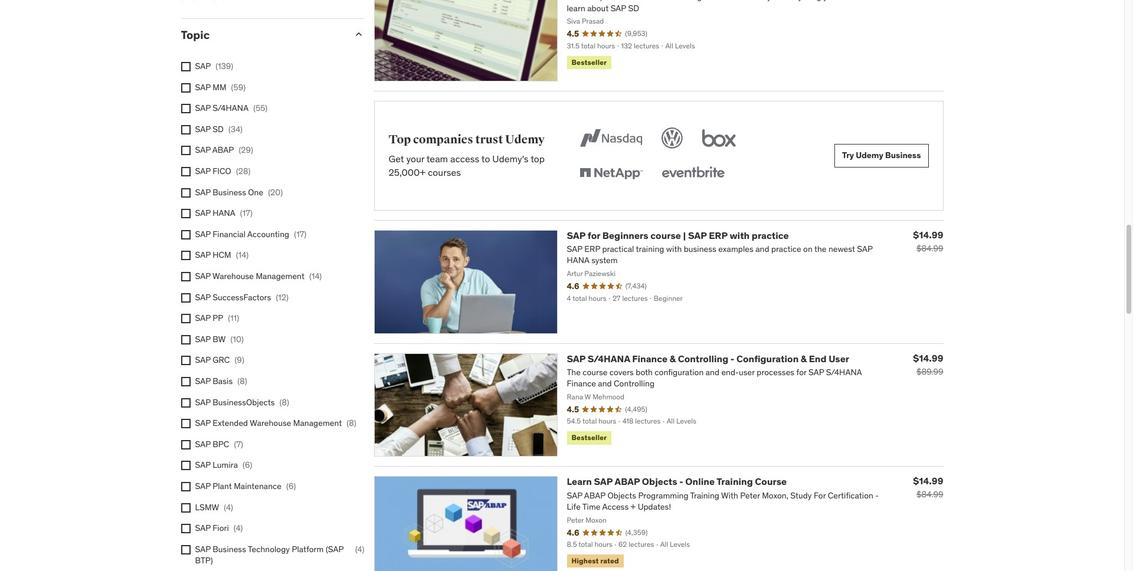 Task type: vqa. For each thing, say whether or not it's contained in the screenshot.


Task type: describe. For each thing, give the bounding box(es) containing it.
financial
[[213, 229, 246, 240]]

grc
[[213, 355, 230, 366]]

xsmall image for sap plant maintenance (6)
[[181, 482, 190, 492]]

xsmall image for sap grc (9)
[[181, 356, 190, 366]]

sap for sap fico (28)
[[195, 166, 211, 177]]

xsmall image for sap s/4hana (55)
[[181, 104, 190, 114]]

your
[[407, 153, 425, 165]]

course
[[651, 230, 681, 241]]

xsmall image for sap mm (59)
[[181, 83, 190, 92]]

|
[[684, 230, 686, 241]]

sap for sap successfactors (12)
[[195, 292, 211, 303]]

sap for sap extended warehouse management (8)
[[195, 418, 211, 429]]

top
[[389, 133, 411, 147]]

trust
[[476, 133, 503, 147]]

lsmw (4)
[[195, 502, 233, 513]]

companies
[[413, 133, 474, 147]]

sap for sap (139)
[[195, 61, 211, 71]]

one
[[248, 187, 263, 198]]

sap for sap warehouse management (14)
[[195, 271, 211, 282]]

learn
[[567, 476, 592, 488]]

(11)
[[228, 313, 239, 324]]

learn sap abap objects - online training course link
[[567, 476, 787, 488]]

sap s/4hana finance & controlling - configuration & end user
[[567, 353, 850, 365]]

1 horizontal spatial (4)
[[234, 523, 243, 534]]

access
[[451, 153, 480, 165]]

practice
[[752, 230, 789, 241]]

sap hana (17)
[[195, 208, 253, 219]]

2 vertical spatial (8)
[[347, 418, 357, 429]]

1 horizontal spatial (6)
[[286, 481, 296, 492]]

1 vertical spatial -
[[680, 476, 684, 488]]

sap for sap hana (17)
[[195, 208, 211, 219]]

sap for sap s/4hana finance & controlling - configuration & end user
[[567, 353, 586, 365]]

(9)
[[235, 355, 244, 366]]

1 & from the left
[[670, 353, 676, 365]]

for
[[588, 230, 601, 241]]

sap extended warehouse management (8)
[[195, 418, 357, 429]]

sap businessobjects (8)
[[195, 397, 289, 408]]

$14.99 $84.99 for learn sap abap objects - online training course
[[914, 476, 944, 500]]

sap for beginners course | sap erp with practice link
[[567, 230, 789, 241]]

(139)
[[216, 61, 233, 71]]

xsmall image for sap pp (11)
[[181, 314, 190, 324]]

sap grc (9)
[[195, 355, 244, 366]]

basis
[[213, 376, 233, 387]]

xsmall image for sap (139)
[[181, 62, 190, 71]]

2 & from the left
[[801, 353, 807, 365]]

2 horizontal spatial (4)
[[355, 544, 365, 555]]

sap for sap bpc (7)
[[195, 439, 211, 450]]

sap abap (29)
[[195, 145, 253, 156]]

0 vertical spatial (17)
[[240, 208, 253, 219]]

top companies trust udemy get your team access to udemy's top 25,000+ courses
[[389, 133, 545, 178]]

sap for sap s/4hana (55)
[[195, 103, 211, 114]]

small image
[[353, 28, 365, 40]]

xsmall image for sap hcm (14)
[[181, 251, 190, 261]]

course
[[755, 476, 787, 488]]

sap for sap hcm (14)
[[195, 250, 211, 261]]

get
[[389, 153, 404, 165]]

lumira
[[213, 460, 238, 471]]

top
[[531, 153, 545, 165]]

(29)
[[239, 145, 253, 156]]

xsmall image for sap bw (10)
[[181, 335, 190, 345]]

controlling
[[678, 353, 729, 365]]

successfactors
[[213, 292, 271, 303]]

xsmall image for sap fico (28)
[[181, 167, 190, 177]]

try udemy business link
[[835, 144, 929, 168]]

xsmall image for sap lumira (6)
[[181, 461, 190, 471]]

xsmall image for sap successfactors (12)
[[181, 293, 190, 303]]

try
[[843, 150, 855, 161]]

netapp image
[[578, 160, 646, 186]]

xsmall image for sap fiori (4)
[[181, 524, 190, 534]]

sap for sap for beginners course | sap erp with practice
[[567, 230, 586, 241]]

sap (139)
[[195, 61, 233, 71]]

s/4hana for finance
[[588, 353, 631, 365]]

sap lumira (6)
[[195, 460, 253, 471]]

volkswagen image
[[660, 125, 686, 151]]

udemy's
[[493, 153, 529, 165]]

platform
[[292, 544, 324, 555]]

$89.99
[[917, 366, 944, 377]]

hcm
[[213, 250, 231, 261]]

sd
[[213, 124, 224, 135]]

(7)
[[234, 439, 243, 450]]

1 vertical spatial abap
[[615, 476, 640, 488]]

sap for sap sd (34)
[[195, 124, 211, 135]]

(55)
[[253, 103, 268, 114]]

erp
[[709, 230, 728, 241]]

xsmall image for sap warehouse management (14)
[[181, 272, 190, 282]]

xsmall image for sap businessobjects (8)
[[181, 398, 190, 408]]

1 vertical spatial warehouse
[[250, 418, 291, 429]]

sap mm (59)
[[195, 82, 246, 92]]

team
[[427, 153, 448, 165]]

xsmall image for sap basis (8)
[[181, 377, 190, 387]]

sap bpc (7)
[[195, 439, 243, 450]]

3 $14.99 from the top
[[914, 476, 944, 487]]

sap basis (8)
[[195, 376, 247, 387]]

(12)
[[276, 292, 289, 303]]

business for sap business one (20)
[[213, 187, 246, 198]]

btp)
[[195, 556, 213, 566]]

sap s/4hana (55)
[[195, 103, 268, 114]]

15 xsmall image from the top
[[181, 545, 190, 555]]

xsmall image for lsmw (4)
[[181, 503, 190, 513]]

sap for sap lumira (6)
[[195, 460, 211, 471]]

sap sd (34)
[[195, 124, 243, 135]]

sap financial accounting (17)
[[195, 229, 307, 240]]

sap for sap plant maintenance (6)
[[195, 481, 211, 492]]

with
[[730, 230, 750, 241]]

sap warehouse management (14)
[[195, 271, 322, 282]]

sap business technology platform (sap btp)
[[195, 544, 344, 566]]

objects
[[642, 476, 678, 488]]

$14.99 $89.99
[[914, 352, 944, 377]]

sap successfactors (12)
[[195, 292, 289, 303]]

business for sap business technology platform (sap btp)
[[213, 544, 246, 555]]



Task type: locate. For each thing, give the bounding box(es) containing it.
hana
[[213, 208, 236, 219]]

pp
[[213, 313, 223, 324]]

business inside the sap business technology platform (sap btp)
[[213, 544, 246, 555]]

sap inside the sap business technology platform (sap btp)
[[195, 544, 211, 555]]

1 vertical spatial (14)
[[309, 271, 322, 282]]

end
[[809, 353, 827, 365]]

xsmall image for sap business one (20)
[[181, 188, 190, 198]]

0 horizontal spatial (6)
[[243, 460, 253, 471]]

0 vertical spatial -
[[731, 353, 735, 365]]

2 xsmall image from the top
[[181, 104, 190, 114]]

plant
[[213, 481, 232, 492]]

1 vertical spatial $14.99 $84.99
[[914, 476, 944, 500]]

8 xsmall image from the top
[[181, 440, 190, 450]]

(17) right accounting
[[294, 229, 307, 240]]

(8) for sap basis (8)
[[238, 376, 247, 387]]

2 xsmall image from the top
[[181, 146, 190, 156]]

extended
[[213, 418, 248, 429]]

xsmall image for sap hana (17)
[[181, 209, 190, 219]]

2 vertical spatial (4)
[[355, 544, 365, 555]]

sap
[[195, 61, 211, 71], [195, 82, 211, 92], [195, 103, 211, 114], [195, 124, 211, 135], [195, 145, 211, 156], [195, 166, 211, 177], [195, 187, 211, 198], [195, 208, 211, 219], [195, 229, 211, 240], [567, 230, 586, 241], [689, 230, 707, 241], [195, 250, 211, 261], [195, 271, 211, 282], [195, 292, 211, 303], [195, 313, 211, 324], [195, 334, 211, 345], [567, 353, 586, 365], [195, 355, 211, 366], [195, 376, 211, 387], [195, 397, 211, 408], [195, 418, 211, 429], [195, 439, 211, 450], [195, 460, 211, 471], [594, 476, 613, 488], [195, 481, 211, 492], [195, 523, 211, 534], [195, 544, 211, 555]]

sap for sap business one (20)
[[195, 187, 211, 198]]

(28)
[[236, 166, 251, 177]]

1 xsmall image from the top
[[181, 62, 190, 71]]

(6)
[[243, 460, 253, 471], [286, 481, 296, 492]]

sap fico (28)
[[195, 166, 251, 177]]

topic
[[181, 28, 210, 42]]

1 vertical spatial (6)
[[286, 481, 296, 492]]

udemy up top
[[506, 133, 545, 147]]

- right controlling
[[731, 353, 735, 365]]

sap pp (11)
[[195, 313, 239, 324]]

bw
[[213, 334, 226, 345]]

6 xsmall image from the top
[[181, 377, 190, 387]]

11 xsmall image from the top
[[181, 398, 190, 408]]

xsmall image for sap financial accounting (17)
[[181, 230, 190, 240]]

warehouse
[[213, 271, 254, 282], [250, 418, 291, 429]]

training
[[717, 476, 753, 488]]

udemy right 'try' at top right
[[856, 150, 884, 161]]

1 vertical spatial s/4hana
[[588, 353, 631, 365]]

0 vertical spatial (6)
[[243, 460, 253, 471]]

$14.99 $84.99 for sap for beginners course | sap erp with practice
[[914, 229, 944, 254]]

5 xsmall image from the top
[[181, 314, 190, 324]]

1 $84.99 from the top
[[917, 243, 944, 254]]

sap for sap basis (8)
[[195, 376, 211, 387]]

eventbrite image
[[660, 160, 728, 186]]

6 xsmall image from the top
[[181, 209, 190, 219]]

technology
[[248, 544, 290, 555]]

s/4hana for (55)
[[213, 103, 249, 114]]

1 horizontal spatial udemy
[[856, 150, 884, 161]]

1 vertical spatial $84.99
[[917, 490, 944, 500]]

sap for sap fiori (4)
[[195, 523, 211, 534]]

sap bw (10)
[[195, 334, 244, 345]]

xsmall image for sap sd (34)
[[181, 125, 190, 135]]

0 horizontal spatial abap
[[212, 145, 234, 156]]

sap for sap abap (29)
[[195, 145, 211, 156]]

1 horizontal spatial (14)
[[309, 271, 322, 282]]

sap for sap grc (9)
[[195, 355, 211, 366]]

-
[[731, 353, 735, 365], [680, 476, 684, 488]]

topic button
[[181, 28, 343, 42]]

2 horizontal spatial (8)
[[347, 418, 357, 429]]

xsmall image for sap abap (29)
[[181, 146, 190, 156]]

12 xsmall image from the top
[[181, 461, 190, 471]]

abap left objects
[[615, 476, 640, 488]]

(10)
[[231, 334, 244, 345]]

bpc
[[213, 439, 229, 450]]

sap for sap financial accounting (17)
[[195, 229, 211, 240]]

4 xsmall image from the top
[[181, 167, 190, 177]]

0 horizontal spatial (8)
[[238, 376, 247, 387]]

$84.99
[[917, 243, 944, 254], [917, 490, 944, 500]]

warehouse up sap successfactors (12)
[[213, 271, 254, 282]]

4 xsmall image from the top
[[181, 272, 190, 282]]

sap for sap businessobjects (8)
[[195, 397, 211, 408]]

1 horizontal spatial (17)
[[294, 229, 307, 240]]

maintenance
[[234, 481, 282, 492]]

3 xsmall image from the top
[[181, 125, 190, 135]]

(17)
[[240, 208, 253, 219], [294, 229, 307, 240]]

sap for sap business technology platform (sap btp)
[[195, 544, 211, 555]]

2 $84.99 from the top
[[917, 490, 944, 500]]

mm
[[213, 82, 227, 92]]

5 xsmall image from the top
[[181, 188, 190, 198]]

3 xsmall image from the top
[[181, 251, 190, 261]]

2 vertical spatial business
[[213, 544, 246, 555]]

$14.99 for practice
[[914, 229, 944, 241]]

(4) right (sap
[[355, 544, 365, 555]]

0 vertical spatial (4)
[[224, 502, 233, 513]]

sap for sap bw (10)
[[195, 334, 211, 345]]

configuration
[[737, 353, 799, 365]]

2 vertical spatial $14.99
[[914, 476, 944, 487]]

2 $14.99 from the top
[[914, 352, 944, 364]]

(6) right maintenance
[[286, 481, 296, 492]]

user
[[829, 353, 850, 365]]

1 vertical spatial (4)
[[234, 523, 243, 534]]

sap business one (20)
[[195, 187, 283, 198]]

0 vertical spatial $14.99 $84.99
[[914, 229, 944, 254]]

business up hana
[[213, 187, 246, 198]]

business right 'try' at top right
[[886, 150, 922, 161]]

xsmall image
[[181, 83, 190, 92], [181, 104, 190, 114], [181, 125, 190, 135], [181, 167, 190, 177], [181, 188, 190, 198], [181, 209, 190, 219], [181, 230, 190, 240], [181, 293, 190, 303], [181, 335, 190, 345], [181, 356, 190, 366], [181, 398, 190, 408], [181, 461, 190, 471], [181, 503, 190, 513], [181, 524, 190, 534], [181, 545, 190, 555]]

online
[[686, 476, 715, 488]]

1 horizontal spatial (8)
[[280, 397, 289, 408]]

businessobjects
[[213, 397, 275, 408]]

8 xsmall image from the top
[[181, 293, 190, 303]]

sap fiori (4)
[[195, 523, 243, 534]]

sap s/4hana finance & controlling - configuration & end user link
[[567, 353, 850, 365]]

management
[[256, 271, 305, 282], [293, 418, 342, 429]]

sap for sap pp (11)
[[195, 313, 211, 324]]

2 $14.99 $84.99 from the top
[[914, 476, 944, 500]]

1 vertical spatial (17)
[[294, 229, 307, 240]]

(20)
[[268, 187, 283, 198]]

udemy
[[506, 133, 545, 147], [856, 150, 884, 161]]

0 horizontal spatial -
[[680, 476, 684, 488]]

(4) right fiori
[[234, 523, 243, 534]]

xsmall image for sap bpc (7)
[[181, 440, 190, 450]]

14 xsmall image from the top
[[181, 524, 190, 534]]

sap for beginners course | sap erp with practice
[[567, 230, 789, 241]]

1 horizontal spatial abap
[[615, 476, 640, 488]]

& right finance at the right bottom of page
[[670, 353, 676, 365]]

(sap
[[326, 544, 344, 555]]

courses
[[428, 166, 461, 178]]

0 horizontal spatial (17)
[[240, 208, 253, 219]]

13 xsmall image from the top
[[181, 503, 190, 513]]

0 horizontal spatial (4)
[[224, 502, 233, 513]]

1 horizontal spatial s/4hana
[[588, 353, 631, 365]]

1 vertical spatial udemy
[[856, 150, 884, 161]]

(4) right lsmw in the bottom of the page
[[224, 502, 233, 513]]

9 xsmall image from the top
[[181, 482, 190, 492]]

1 vertical spatial (8)
[[280, 397, 289, 408]]

7 xsmall image from the top
[[181, 230, 190, 240]]

0 horizontal spatial &
[[670, 353, 676, 365]]

0 vertical spatial s/4hana
[[213, 103, 249, 114]]

(17) up the sap financial accounting (17)
[[240, 208, 253, 219]]

abap
[[212, 145, 234, 156], [615, 476, 640, 488]]

9 xsmall image from the top
[[181, 335, 190, 345]]

box image
[[700, 125, 740, 151]]

(59)
[[231, 82, 246, 92]]

0 horizontal spatial udemy
[[506, 133, 545, 147]]

0 vertical spatial (14)
[[236, 250, 249, 261]]

(34)
[[229, 124, 243, 135]]

sap for sap mm (59)
[[195, 82, 211, 92]]

xsmall image for sap extended warehouse management (8)
[[181, 419, 190, 429]]

(6) up sap plant maintenance (6)
[[243, 460, 253, 471]]

25,000+
[[389, 166, 426, 178]]

1 $14.99 $84.99 from the top
[[914, 229, 944, 254]]

business
[[886, 150, 922, 161], [213, 187, 246, 198], [213, 544, 246, 555]]

0 vertical spatial (8)
[[238, 376, 247, 387]]

s/4hana left finance at the right bottom of page
[[588, 353, 631, 365]]

1 horizontal spatial &
[[801, 353, 807, 365]]

1 vertical spatial management
[[293, 418, 342, 429]]

fico
[[213, 166, 231, 177]]

sap hcm (14)
[[195, 250, 249, 261]]

- left online
[[680, 476, 684, 488]]

1 vertical spatial $14.99
[[914, 352, 944, 364]]

to
[[482, 153, 490, 165]]

nasdaq image
[[578, 125, 646, 151]]

1 $14.99 from the top
[[914, 229, 944, 241]]

learn sap abap objects - online training course
[[567, 476, 787, 488]]

business down fiori
[[213, 544, 246, 555]]

s/4hana up the "(34)"
[[213, 103, 249, 114]]

try udemy business
[[843, 150, 922, 161]]

$84.99 for learn sap abap objects - online training course
[[917, 490, 944, 500]]

0 vertical spatial $84.99
[[917, 243, 944, 254]]

sap plant maintenance (6)
[[195, 481, 296, 492]]

udemy inside top companies trust udemy get your team access to udemy's top 25,000+ courses
[[506, 133, 545, 147]]

abap up sap fico (28)
[[212, 145, 234, 156]]

& left end
[[801, 353, 807, 365]]

1 horizontal spatial -
[[731, 353, 735, 365]]

$14.99
[[914, 229, 944, 241], [914, 352, 944, 364], [914, 476, 944, 487]]

(4)
[[224, 502, 233, 513], [234, 523, 243, 534], [355, 544, 365, 555]]

$84.99 for sap for beginners course | sap erp with practice
[[917, 243, 944, 254]]

(14)
[[236, 250, 249, 261], [309, 271, 322, 282]]

beginners
[[603, 230, 649, 241]]

$14.99 for end
[[914, 352, 944, 364]]

0 vertical spatial udemy
[[506, 133, 545, 147]]

fiori
[[213, 523, 229, 534]]

lsmw
[[195, 502, 219, 513]]

0 vertical spatial $14.99
[[914, 229, 944, 241]]

0 vertical spatial warehouse
[[213, 271, 254, 282]]

accounting
[[247, 229, 289, 240]]

0 vertical spatial abap
[[212, 145, 234, 156]]

(8) for sap businessobjects (8)
[[280, 397, 289, 408]]

7 xsmall image from the top
[[181, 419, 190, 429]]

warehouse down businessobjects
[[250, 418, 291, 429]]

finance
[[633, 353, 668, 365]]

0 horizontal spatial (14)
[[236, 250, 249, 261]]

xsmall image
[[181, 62, 190, 71], [181, 146, 190, 156], [181, 251, 190, 261], [181, 272, 190, 282], [181, 314, 190, 324], [181, 377, 190, 387], [181, 419, 190, 429], [181, 440, 190, 450], [181, 482, 190, 492]]

0 vertical spatial management
[[256, 271, 305, 282]]

0 vertical spatial business
[[886, 150, 922, 161]]

1 vertical spatial business
[[213, 187, 246, 198]]

$14.99 $84.99
[[914, 229, 944, 254], [914, 476, 944, 500]]

0 horizontal spatial s/4hana
[[213, 103, 249, 114]]

10 xsmall image from the top
[[181, 356, 190, 366]]

1 xsmall image from the top
[[181, 83, 190, 92]]



